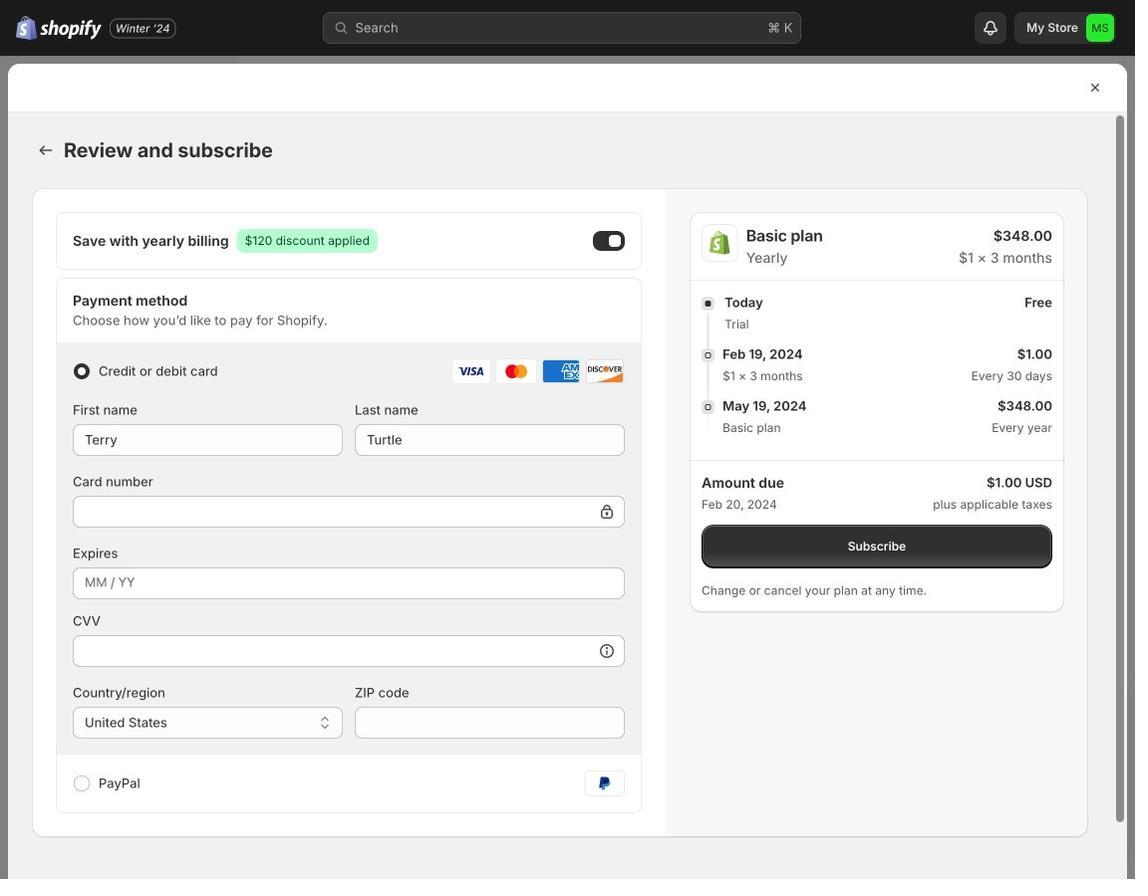 Task type: describe. For each thing, give the bounding box(es) containing it.
paypal image
[[585, 771, 625, 797]]

settings dialog
[[8, 64, 1127, 880]]

my store image
[[1086, 14, 1114, 42]]

0 horizontal spatial shopify image
[[40, 20, 102, 40]]

mastercard image
[[495, 359, 537, 385]]

shopify image
[[16, 16, 37, 40]]



Task type: locate. For each thing, give the bounding box(es) containing it.
1 horizontal spatial shopify image
[[702, 224, 738, 262]]

0 vertical spatial shopify image
[[40, 20, 102, 40]]

visa image
[[451, 359, 491, 385]]

shopify image
[[40, 20, 102, 40], [702, 224, 738, 262]]

discover image
[[585, 359, 625, 385]]

None text field
[[73, 425, 343, 456], [355, 425, 625, 456], [355, 708, 625, 739], [73, 425, 343, 456], [355, 425, 625, 456], [355, 708, 625, 739]]

american express image
[[541, 359, 581, 385]]

1 vertical spatial shopify image
[[702, 224, 738, 262]]



Task type: vqa. For each thing, say whether or not it's contained in the screenshot.
text box inside SETTINGS "DIALOG"
yes



